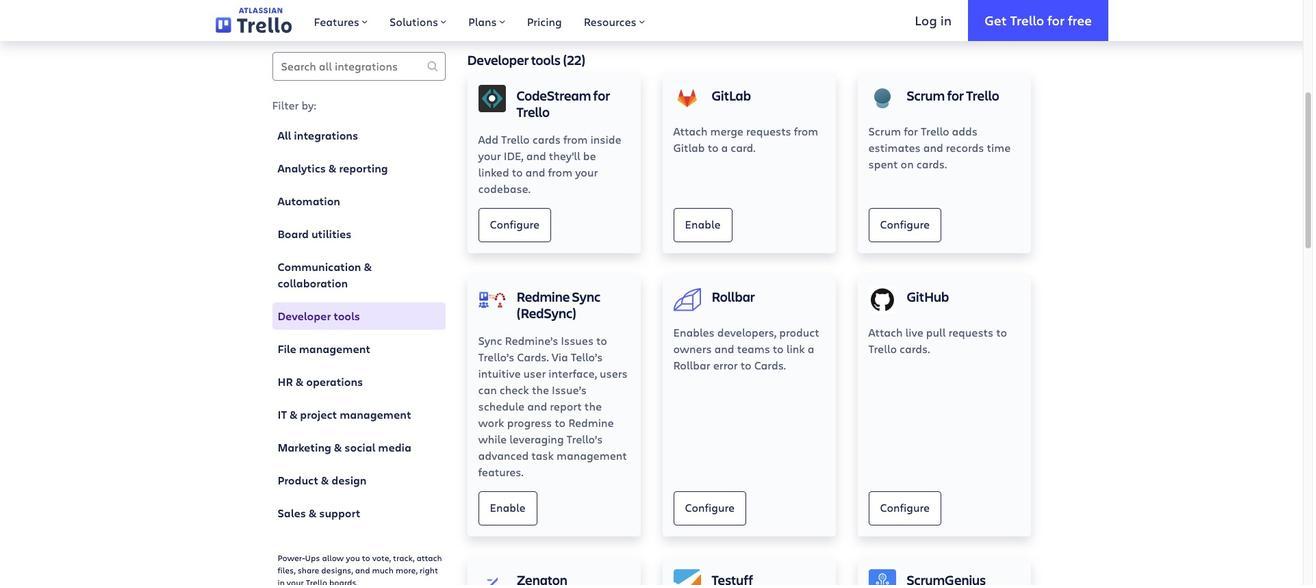 Task type: describe. For each thing, give the bounding box(es) containing it.
attach live pull requests to trello cards.
[[868, 325, 1007, 356]]

from for codestream for trello
[[563, 132, 588, 147]]

scrum for scrum for trello
[[907, 86, 945, 105]]

free
[[1068, 11, 1092, 28]]

atlassian trello image
[[216, 8, 292, 33]]

resources
[[584, 14, 636, 29]]

to inside power-ups allow you to vote, track, attach files, share designs, and much more, right in your trello boards.
[[362, 552, 370, 563]]

gitlab
[[673, 140, 705, 155]]

redmine sync (redsync)
[[517, 288, 600, 322]]

requests inside attach live pull requests to trello cards.
[[948, 325, 993, 340]]

trello inside attach live pull requests to trello cards.
[[868, 342, 897, 356]]

issues
[[561, 333, 594, 348]]

to left link
[[773, 342, 784, 356]]

developer tools 22
[[467, 51, 581, 69]]

rollbar inside enables developers, product owners and teams to link a rollbar error to cards.
[[673, 358, 710, 372]]

advanced
[[478, 448, 529, 463]]

project
[[300, 407, 337, 422]]

linked
[[478, 165, 509, 179]]

spent
[[868, 157, 898, 171]]

hr & operations
[[278, 374, 363, 390]]

power-
[[278, 552, 305, 563]]

& for marketing
[[334, 440, 342, 455]]

scrum for trello
[[907, 86, 999, 105]]

ide,
[[504, 149, 524, 163]]

you
[[346, 552, 360, 563]]

adds
[[952, 124, 978, 138]]

owners
[[673, 342, 712, 356]]

cards
[[532, 132, 561, 147]]

user
[[523, 366, 546, 381]]

for for scrum for trello adds estimates and records time spent on cards.
[[904, 124, 918, 138]]

resources button
[[573, 0, 656, 41]]

operations
[[306, 374, 363, 390]]

all integrations
[[278, 128, 358, 143]]

be
[[583, 149, 596, 163]]

file management
[[278, 342, 370, 357]]

0 horizontal spatial trello's
[[478, 350, 514, 364]]

management inside file management link
[[299, 342, 370, 357]]

developer tools link
[[272, 303, 445, 330]]

sync inside 'redmine sync (redsync)'
[[572, 288, 600, 306]]

configure link for scrum for trello
[[868, 208, 941, 242]]

to down teams
[[741, 358, 751, 372]]

interface,
[[549, 366, 597, 381]]

management inside it & project management link
[[340, 407, 411, 422]]

& for sales
[[309, 506, 316, 521]]

automation
[[278, 194, 340, 209]]

communication & collaboration
[[278, 259, 372, 291]]

sales & support
[[278, 506, 360, 521]]

configure for scrum for trello
[[880, 217, 930, 232]]

intuitive
[[478, 366, 521, 381]]

trello inside add trello cards from inside your ide, and they'll be linked to and from your codebase.
[[501, 132, 530, 147]]

cards. inside sync redmine's issues to trello's cards. via tello's intuitive user interface,  users can check the issue's schedule and report the work progress to redmine while leveraging trello's advanced task management features.
[[517, 350, 549, 364]]

solutions button
[[379, 0, 457, 41]]

while
[[478, 432, 507, 446]]

codestream for trello
[[517, 86, 610, 121]]

boards.
[[329, 577, 358, 585]]

0 vertical spatial in
[[940, 11, 952, 28]]

much
[[372, 565, 394, 576]]

(redsync)
[[517, 304, 576, 322]]

log
[[915, 11, 937, 28]]

github
[[907, 288, 949, 306]]

get trello for free
[[985, 11, 1092, 28]]

a inside attach merge requests from gitlab to a card.
[[721, 140, 728, 155]]

work
[[478, 416, 504, 430]]

developer for developer tools 22
[[467, 51, 529, 69]]

to down report
[[555, 416, 566, 430]]

developer tools
[[278, 309, 360, 324]]

on
[[901, 157, 914, 171]]

& for analytics
[[329, 161, 336, 176]]

attach
[[417, 552, 442, 563]]

marketing & social media
[[278, 440, 411, 455]]

attach for gitlab
[[673, 124, 708, 138]]

social
[[345, 440, 375, 455]]

gitlab
[[712, 86, 751, 105]]

power-ups allow you to vote, track, attach files, share designs, and much more, right in your trello boards.
[[278, 552, 442, 585]]

developers,
[[717, 325, 776, 340]]

marketing
[[278, 440, 331, 455]]

support
[[319, 506, 360, 521]]

progress
[[507, 416, 552, 430]]

0 vertical spatial your
[[478, 149, 501, 163]]

hr & operations link
[[272, 368, 445, 396]]

time
[[987, 140, 1011, 155]]

hr
[[278, 374, 293, 390]]

reporting
[[339, 161, 388, 176]]

tools for developer tools
[[334, 309, 360, 324]]

management inside sync redmine's issues to trello's cards. via tello's intuitive user interface,  users can check the issue's schedule and report the work progress to redmine while leveraging trello's advanced task management features.
[[557, 448, 627, 463]]

enables developers, product owners and teams to link a rollbar error to cards.
[[673, 325, 819, 372]]

board utilities link
[[272, 220, 445, 248]]

share
[[298, 565, 319, 576]]

integrations
[[294, 128, 358, 143]]

more,
[[396, 565, 418, 576]]

attach merge requests from gitlab to a card.
[[673, 124, 818, 155]]

inside
[[590, 132, 621, 147]]

in inside power-ups allow you to vote, track, attach files, share designs, and much more, right in your trello boards.
[[278, 577, 285, 585]]

allow
[[322, 552, 344, 563]]

analytics
[[278, 161, 326, 176]]

and inside enables developers, product owners and teams to link a rollbar error to cards.
[[714, 342, 734, 356]]

task
[[531, 448, 554, 463]]

22
[[567, 51, 581, 69]]

1 horizontal spatial rollbar
[[712, 288, 755, 306]]

marketing & social media link
[[272, 434, 445, 461]]

card.
[[731, 140, 755, 155]]

features button
[[303, 0, 379, 41]]



Task type: vqa. For each thing, say whether or not it's contained in the screenshot.
task
yes



Task type: locate. For each thing, give the bounding box(es) containing it.
1 horizontal spatial in
[[940, 11, 952, 28]]

log in
[[915, 11, 952, 28]]

collaboration
[[278, 276, 348, 291]]

1 vertical spatial trello's
[[567, 432, 603, 446]]

& for communication
[[364, 259, 372, 275]]

sync up intuitive
[[478, 333, 502, 348]]

rollbar down owners
[[673, 358, 710, 372]]

& for product
[[321, 473, 329, 488]]

cards. right the on
[[916, 157, 947, 171]]

sync up issues
[[572, 288, 600, 306]]

tools up file management link
[[334, 309, 360, 324]]

product
[[779, 325, 819, 340]]

0 horizontal spatial cards.
[[517, 350, 549, 364]]

management right task
[[557, 448, 627, 463]]

link
[[786, 342, 805, 356]]

developer down plans dropdown button
[[467, 51, 529, 69]]

requests right the pull
[[948, 325, 993, 340]]

0 horizontal spatial sync
[[478, 333, 502, 348]]

& right hr
[[296, 374, 303, 390]]

1 horizontal spatial cards.
[[754, 358, 786, 372]]

by:
[[302, 98, 316, 112]]

for up inside
[[593, 86, 610, 105]]

configure for github
[[880, 501, 930, 515]]

your down files,
[[287, 577, 304, 585]]

1 horizontal spatial sync
[[572, 288, 600, 306]]

attach left live at the right
[[868, 325, 903, 340]]

scrum up scrum for trello adds estimates and records time spent on cards.
[[907, 86, 945, 105]]

report
[[550, 399, 582, 413]]

1 vertical spatial management
[[340, 407, 411, 422]]

0 vertical spatial scrum
[[907, 86, 945, 105]]

and inside scrum for trello adds estimates and records time spent on cards.
[[923, 140, 943, 155]]

1 horizontal spatial developer
[[467, 51, 529, 69]]

1 vertical spatial developer
[[278, 309, 331, 324]]

in right "log"
[[940, 11, 952, 28]]

developer for developer tools
[[278, 309, 331, 324]]

2 horizontal spatial your
[[575, 165, 598, 179]]

redmine inside 'redmine sync (redsync)'
[[517, 288, 570, 306]]

0 horizontal spatial rollbar
[[673, 358, 710, 372]]

merge
[[710, 124, 743, 138]]

a down the merge
[[721, 140, 728, 155]]

can
[[478, 383, 497, 397]]

add trello cards from inside your ide, and they'll be linked to and from your codebase.
[[478, 132, 621, 196]]

board utilities
[[278, 227, 351, 242]]

for inside 'codestream for trello'
[[593, 86, 610, 105]]

0 horizontal spatial enable
[[490, 501, 525, 515]]

analytics & reporting link
[[272, 155, 445, 182]]

configure link for codestream for trello
[[478, 208, 551, 242]]

1 horizontal spatial your
[[478, 149, 501, 163]]

1 vertical spatial sync
[[478, 333, 502, 348]]

1 horizontal spatial the
[[585, 399, 602, 413]]

configure for codestream for trello
[[490, 217, 540, 232]]

automation link
[[272, 188, 445, 215]]

attach inside attach live pull requests to trello cards.
[[868, 325, 903, 340]]

& inside 'link'
[[329, 161, 336, 176]]

configure link
[[478, 208, 551, 242], [868, 208, 941, 242], [673, 492, 746, 526], [868, 492, 941, 526]]

schedule
[[478, 399, 525, 413]]

design
[[332, 473, 367, 488]]

users
[[600, 366, 628, 381]]

rollbar
[[712, 288, 755, 306], [673, 358, 710, 372]]

communication
[[278, 259, 361, 275]]

1 vertical spatial requests
[[948, 325, 993, 340]]

from for gitlab
[[794, 124, 818, 138]]

1 vertical spatial in
[[278, 577, 285, 585]]

enable link for redmine sync (redsync)
[[478, 492, 537, 526]]

1 horizontal spatial tools
[[531, 51, 561, 69]]

configure
[[490, 217, 540, 232], [880, 217, 930, 232], [685, 501, 735, 515], [880, 501, 930, 515]]

cards.
[[517, 350, 549, 364], [754, 358, 786, 372]]

0 vertical spatial requests
[[746, 124, 791, 138]]

cards. down live at the right
[[900, 342, 930, 356]]

plans button
[[457, 0, 516, 41]]

to inside attach live pull requests to trello cards.
[[996, 325, 1007, 340]]

trello's down report
[[567, 432, 603, 446]]

from
[[794, 124, 818, 138], [563, 132, 588, 147], [548, 165, 572, 179]]

&
[[329, 161, 336, 176], [364, 259, 372, 275], [296, 374, 303, 390], [290, 407, 297, 422], [334, 440, 342, 455], [321, 473, 329, 488], [309, 506, 316, 521]]

product & design link
[[272, 467, 445, 494]]

0 vertical spatial redmine
[[517, 288, 570, 306]]

2 vertical spatial your
[[287, 577, 304, 585]]

leveraging
[[509, 432, 564, 446]]

cards. inside enables developers, product owners and teams to link a rollbar error to cards.
[[754, 358, 786, 372]]

scrum inside scrum for trello adds estimates and records time spent on cards.
[[868, 124, 901, 138]]

& inside "communication & collaboration"
[[364, 259, 372, 275]]

trello inside 'codestream for trello'
[[517, 103, 550, 121]]

0 horizontal spatial in
[[278, 577, 285, 585]]

a inside enables developers, product owners and teams to link a rollbar error to cards.
[[808, 342, 814, 356]]

features
[[314, 14, 359, 29]]

0 horizontal spatial a
[[721, 140, 728, 155]]

from inside attach merge requests from gitlab to a card.
[[794, 124, 818, 138]]

attach
[[673, 124, 708, 138], [868, 325, 903, 340]]

trello's up intuitive
[[478, 350, 514, 364]]

features.
[[478, 465, 523, 479]]

attach for github
[[868, 325, 903, 340]]

track,
[[393, 552, 414, 563]]

utilities
[[311, 227, 351, 242]]

and inside power-ups allow you to vote, track, attach files, share designs, and much more, right in your trello boards.
[[355, 565, 370, 576]]

redmine inside sync redmine's issues to trello's cards. via tello's intuitive user interface,  users can check the issue's schedule and report the work progress to redmine while leveraging trello's advanced task management features.
[[568, 416, 614, 430]]

redmine down report
[[568, 416, 614, 430]]

0 vertical spatial enable link
[[673, 208, 732, 242]]

management up operations
[[299, 342, 370, 357]]

0 horizontal spatial enable link
[[478, 492, 537, 526]]

& right analytics
[[329, 161, 336, 176]]

a right link
[[808, 342, 814, 356]]

get
[[985, 11, 1007, 28]]

get trello for free link
[[968, 0, 1108, 41]]

to up tello's
[[596, 333, 607, 348]]

pricing link
[[516, 0, 573, 41]]

file management link
[[272, 335, 445, 363]]

ups
[[305, 552, 320, 563]]

it
[[278, 407, 287, 422]]

trello inside scrum for trello adds estimates and records time spent on cards.
[[921, 124, 949, 138]]

product
[[278, 473, 318, 488]]

1 vertical spatial your
[[575, 165, 598, 179]]

0 vertical spatial attach
[[673, 124, 708, 138]]

0 horizontal spatial your
[[287, 577, 304, 585]]

2 vertical spatial management
[[557, 448, 627, 463]]

0 vertical spatial trello's
[[478, 350, 514, 364]]

1 vertical spatial attach
[[868, 325, 903, 340]]

for
[[1047, 11, 1065, 28], [593, 86, 610, 105], [947, 86, 964, 105], [904, 124, 918, 138]]

for for scrum for trello
[[947, 86, 964, 105]]

scrum for trello adds estimates and records time spent on cards.
[[868, 124, 1011, 171]]

sync inside sync redmine's issues to trello's cards. via tello's intuitive user interface,  users can check the issue's schedule and report the work progress to redmine while leveraging trello's advanced task management features.
[[478, 333, 502, 348]]

estimates
[[868, 140, 921, 155]]

plans
[[468, 14, 497, 29]]

1 horizontal spatial trello's
[[567, 432, 603, 446]]

vote,
[[372, 552, 391, 563]]

for inside scrum for trello adds estimates and records time spent on cards.
[[904, 124, 918, 138]]

1 horizontal spatial a
[[808, 342, 814, 356]]

management up "social"
[[340, 407, 411, 422]]

1 vertical spatial enable link
[[478, 492, 537, 526]]

0 vertical spatial developer
[[467, 51, 529, 69]]

& for hr
[[296, 374, 303, 390]]

sync redmine's issues to trello's cards. via tello's intuitive user interface,  users can check the issue's schedule and report the work progress to redmine while leveraging trello's advanced task management features.
[[478, 333, 628, 479]]

the down the user
[[532, 383, 549, 397]]

0 vertical spatial management
[[299, 342, 370, 357]]

configure for rollbar
[[685, 501, 735, 515]]

1 vertical spatial the
[[585, 399, 602, 413]]

1 horizontal spatial attach
[[868, 325, 903, 340]]

1 horizontal spatial scrum
[[907, 86, 945, 105]]

files,
[[278, 565, 296, 576]]

sales & support link
[[272, 500, 445, 527]]

1 horizontal spatial enable link
[[673, 208, 732, 242]]

enable link for gitlab
[[673, 208, 732, 242]]

0 vertical spatial tools
[[531, 51, 561, 69]]

your down be
[[575, 165, 598, 179]]

pull
[[926, 325, 946, 340]]

a
[[721, 140, 728, 155], [808, 342, 814, 356]]

requests up card.
[[746, 124, 791, 138]]

for up estimates on the top of page
[[904, 124, 918, 138]]

& right it
[[290, 407, 297, 422]]

1 vertical spatial redmine
[[568, 416, 614, 430]]

0 horizontal spatial scrum
[[868, 124, 901, 138]]

configure link for rollbar
[[673, 492, 746, 526]]

it & project management link
[[272, 401, 445, 429]]

the
[[532, 383, 549, 397], [585, 399, 602, 413]]

scrum for scrum for trello adds estimates and records time spent on cards.
[[868, 124, 901, 138]]

attach up "gitlab"
[[673, 124, 708, 138]]

tello's
[[571, 350, 603, 364]]

1 horizontal spatial requests
[[948, 325, 993, 340]]

board
[[278, 227, 309, 242]]

0 vertical spatial rollbar
[[712, 288, 755, 306]]

0 horizontal spatial tools
[[334, 309, 360, 324]]

and inside sync redmine's issues to trello's cards. via tello's intuitive user interface,  users can check the issue's schedule and report the work progress to redmine while leveraging trello's advanced task management features.
[[527, 399, 547, 413]]

codebase.
[[478, 181, 530, 196]]

to down the merge
[[708, 140, 718, 155]]

redmine
[[517, 288, 570, 306], [568, 416, 614, 430]]

rollbar up developers,
[[712, 288, 755, 306]]

requests inside attach merge requests from gitlab to a card.
[[746, 124, 791, 138]]

scrum up estimates on the top of page
[[868, 124, 901, 138]]

via
[[552, 350, 568, 364]]

media
[[378, 440, 411, 455]]

tools left 22
[[531, 51, 561, 69]]

trello inside power-ups allow you to vote, track, attach files, share designs, and much more, right in your trello boards.
[[306, 577, 327, 585]]

check
[[500, 383, 529, 397]]

configure link for github
[[868, 492, 941, 526]]

& left "social"
[[334, 440, 342, 455]]

teams
[[737, 342, 770, 356]]

tools for developer tools 22
[[531, 51, 561, 69]]

filter by:
[[272, 98, 316, 112]]

0 horizontal spatial attach
[[673, 124, 708, 138]]

& down 'board utilities' link
[[364, 259, 372, 275]]

to inside attach merge requests from gitlab to a card.
[[708, 140, 718, 155]]

cards. down teams
[[754, 358, 786, 372]]

codestream
[[517, 86, 591, 105]]

Search all integrations search field
[[272, 52, 445, 81]]

for for codestream for trello
[[593, 86, 610, 105]]

to down ide,
[[512, 165, 523, 179]]

1 vertical spatial cards.
[[900, 342, 930, 356]]

live
[[905, 325, 923, 340]]

1 vertical spatial scrum
[[868, 124, 901, 138]]

cards. down redmine's
[[517, 350, 549, 364]]

0 vertical spatial the
[[532, 383, 549, 397]]

management
[[299, 342, 370, 357], [340, 407, 411, 422], [557, 448, 627, 463]]

0 horizontal spatial developer
[[278, 309, 331, 324]]

filter
[[272, 98, 299, 112]]

analytics & reporting
[[278, 161, 388, 176]]

to right the pull
[[996, 325, 1007, 340]]

1 vertical spatial enable
[[490, 501, 525, 515]]

file
[[278, 342, 296, 357]]

all
[[278, 128, 291, 143]]

to right you
[[362, 552, 370, 563]]

it & project management
[[278, 407, 411, 422]]

your down "add" at the left top of page
[[478, 149, 501, 163]]

redmine up redmine's
[[517, 288, 570, 306]]

enable for gitlab
[[685, 217, 721, 232]]

0 vertical spatial sync
[[572, 288, 600, 306]]

enable link
[[673, 208, 732, 242], [478, 492, 537, 526]]

1 vertical spatial rollbar
[[673, 358, 710, 372]]

product & design
[[278, 473, 367, 488]]

the right report
[[585, 399, 602, 413]]

0 horizontal spatial requests
[[746, 124, 791, 138]]

communication & collaboration link
[[272, 253, 445, 297]]

& left design
[[321, 473, 329, 488]]

cards. inside attach live pull requests to trello cards.
[[900, 342, 930, 356]]

1 vertical spatial a
[[808, 342, 814, 356]]

to
[[708, 140, 718, 155], [512, 165, 523, 179], [996, 325, 1007, 340], [596, 333, 607, 348], [773, 342, 784, 356], [741, 358, 751, 372], [555, 416, 566, 430], [362, 552, 370, 563]]

enable for redmine sync (redsync)
[[490, 501, 525, 515]]

to inside add trello cards from inside your ide, and they'll be linked to and from your codebase.
[[512, 165, 523, 179]]

& for it
[[290, 407, 297, 422]]

0 vertical spatial cards.
[[916, 157, 947, 171]]

cards. inside scrum for trello adds estimates and records time spent on cards.
[[916, 157, 947, 171]]

1 horizontal spatial enable
[[685, 217, 721, 232]]

in down files,
[[278, 577, 285, 585]]

0 vertical spatial enable
[[685, 217, 721, 232]]

your inside power-ups allow you to vote, track, attach files, share designs, and much more, right in your trello boards.
[[287, 577, 304, 585]]

0 horizontal spatial the
[[532, 383, 549, 397]]

records
[[946, 140, 984, 155]]

attach inside attach merge requests from gitlab to a card.
[[673, 124, 708, 138]]

error
[[713, 358, 738, 372]]

& right sales
[[309, 506, 316, 521]]

for up adds
[[947, 86, 964, 105]]

sales
[[278, 506, 306, 521]]

1 vertical spatial tools
[[334, 309, 360, 324]]

for left free
[[1047, 11, 1065, 28]]

developer down collaboration
[[278, 309, 331, 324]]

0 vertical spatial a
[[721, 140, 728, 155]]



